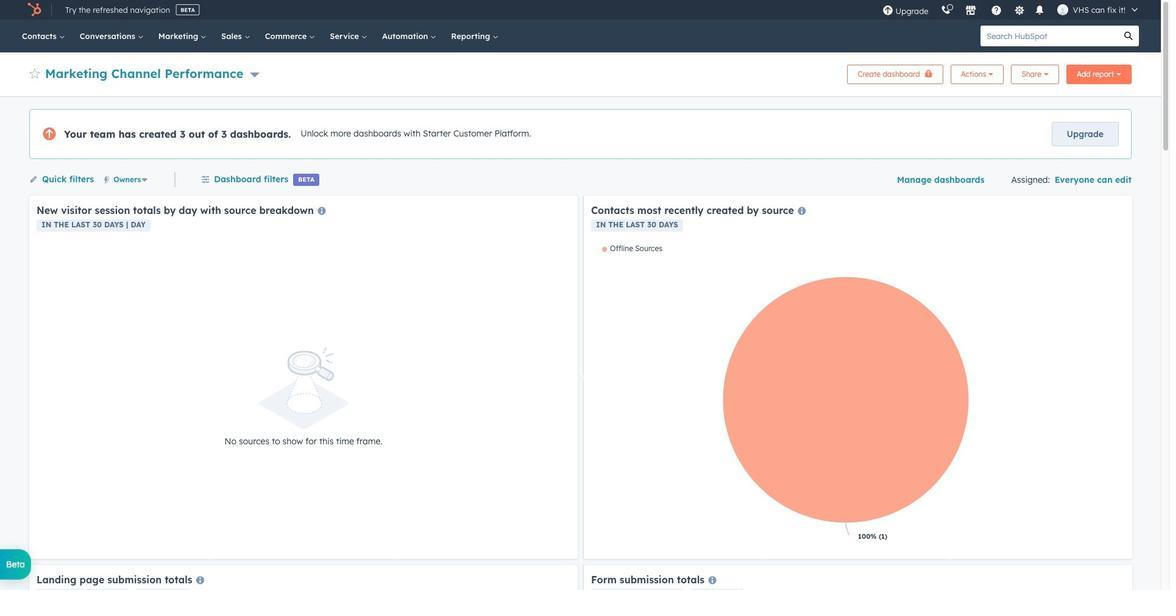 Task type: describe. For each thing, give the bounding box(es) containing it.
jer mill image
[[1058, 4, 1069, 15]]

form submission totals element
[[584, 565, 1133, 590]]

landing page submission totals element
[[29, 565, 578, 590]]

toggle series visibility region
[[602, 244, 663, 253]]

contacts most recently created by source element
[[584, 196, 1133, 559]]



Task type: vqa. For each thing, say whether or not it's contained in the screenshot.
the middle Press to sort. icon
no



Task type: locate. For each thing, give the bounding box(es) containing it.
marketplaces image
[[965, 5, 976, 16]]

Search HubSpot search field
[[981, 26, 1119, 46]]

interactive chart image
[[591, 244, 1125, 552]]

menu
[[876, 0, 1147, 20]]

banner
[[29, 61, 1132, 84]]

new visitor session totals by day with source breakdown element
[[29, 196, 578, 559]]



